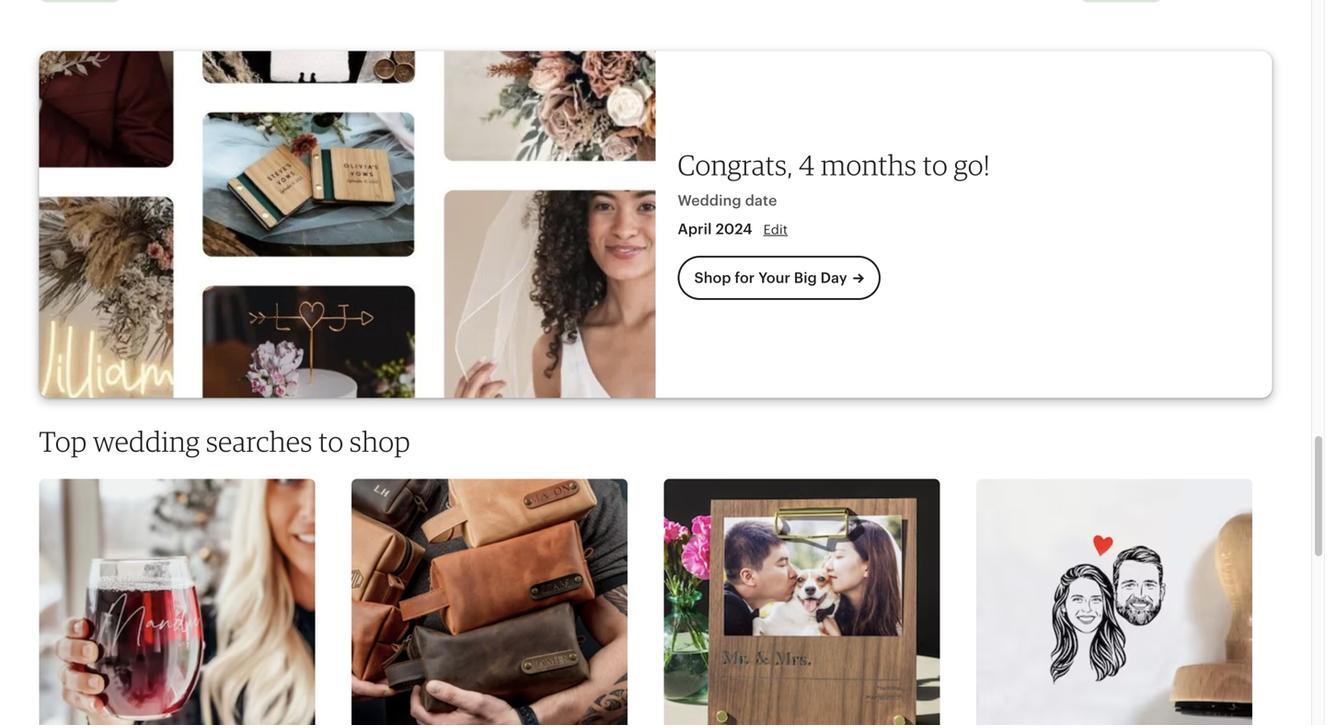 Task type: vqa. For each thing, say whether or not it's contained in the screenshot.
the Leather Handle Flag End - knobs for dresser baby nursery decor furniture hardware handles for dresser pulls closet door handle strap minimal 'link'
no



Task type: describe. For each thing, give the bounding box(es) containing it.
months
[[821, 148, 917, 182]]

to for go!
[[923, 148, 948, 182]]

april 2024
[[678, 221, 753, 238]]

congrats, 4 months to go!
[[678, 148, 990, 182]]

4
[[799, 148, 815, 182]]

april
[[678, 221, 712, 238]]

date
[[745, 193, 777, 209]]

big
[[794, 270, 817, 286]]

wedding
[[93, 424, 200, 458]]

click here for wedding gifts image
[[664, 479, 940, 725]]

shop
[[350, 424, 411, 458]]

for
[[735, 270, 755, 286]]

to for shop
[[319, 424, 344, 458]]

shop for your big day
[[694, 270, 847, 286]]

click here for bridesmaid gifts image
[[39, 479, 315, 725]]

assortment of wedding items that are available on etsy image
[[39, 51, 656, 398]]

wedding
[[678, 193, 742, 209]]

top wedding searches to shop
[[39, 424, 411, 458]]



Task type: locate. For each thing, give the bounding box(es) containing it.
to
[[923, 148, 948, 182], [319, 424, 344, 458]]

wedding date
[[678, 193, 777, 209]]

0 vertical spatial to
[[923, 148, 948, 182]]

1 horizontal spatial to
[[923, 148, 948, 182]]

your
[[758, 270, 791, 286]]

2024
[[716, 221, 753, 238]]

shop for your big day link
[[678, 256, 881, 300]]

to left shop
[[319, 424, 344, 458]]

edit button
[[764, 221, 788, 239]]

shop
[[694, 270, 731, 286]]

click here for engagement gifts image
[[977, 479, 1253, 725]]

click here for groomsmen gifts image
[[352, 479, 628, 725]]

searches
[[206, 424, 313, 458]]

edit
[[764, 223, 788, 237]]

go!
[[954, 148, 990, 182]]

congrats,
[[678, 148, 793, 182]]

top
[[39, 424, 87, 458]]

1 vertical spatial to
[[319, 424, 344, 458]]

day
[[821, 270, 847, 286]]

to left go!
[[923, 148, 948, 182]]

0 horizontal spatial to
[[319, 424, 344, 458]]



